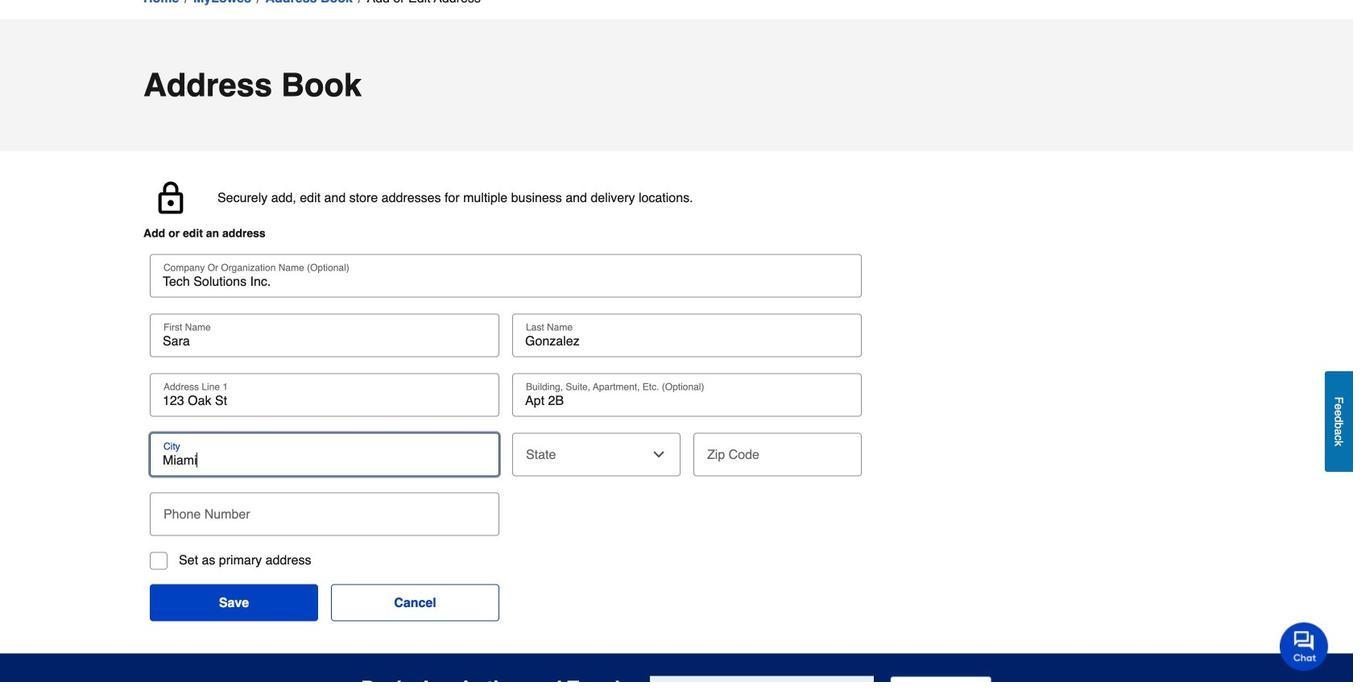 Task type: vqa. For each thing, say whether or not it's contained in the screenshot.
FirstName text field
yes



Task type: describe. For each thing, give the bounding box(es) containing it.
line1 text field
[[156, 393, 493, 409]]

FirstName text field
[[156, 333, 493, 349]]

City text field
[[156, 452, 493, 468]]

companyName text field
[[156, 274, 856, 290]]

phoneNumber text field
[[156, 493, 493, 528]]

postalCode text field
[[700, 433, 856, 468]]

chat invite button image
[[1280, 622, 1329, 671]]



Task type: locate. For each thing, give the bounding box(es) containing it.
line2 text field
[[519, 393, 856, 409]]

main content
[[0, 0, 1353, 654]]

Email Address email field
[[650, 676, 874, 682]]

form
[[650, 676, 992, 682]]

LastName text field
[[519, 333, 856, 349]]



